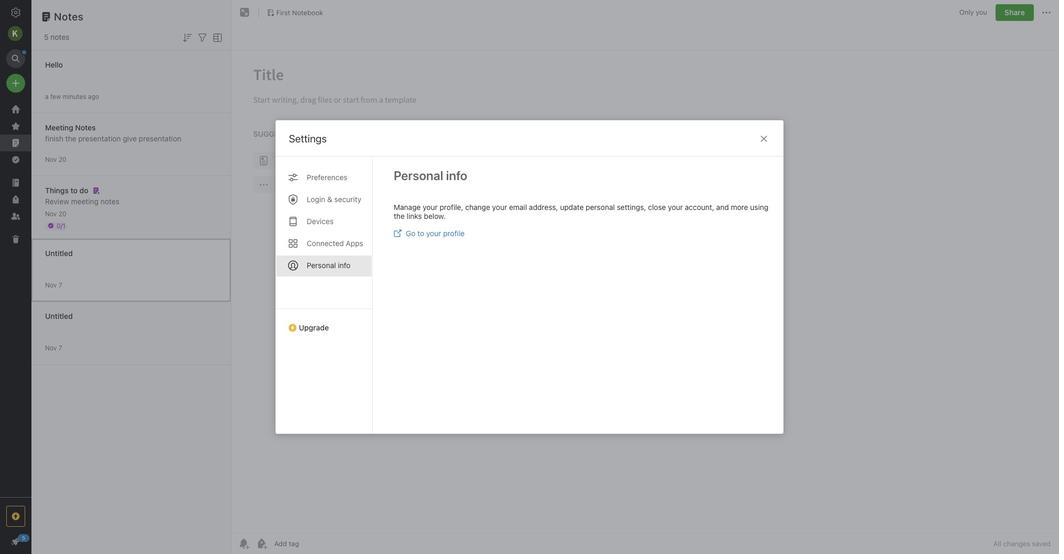 Task type: locate. For each thing, give the bounding box(es) containing it.
1 vertical spatial 20
[[59, 210, 66, 218]]

nov 20 down the finish
[[45, 155, 66, 163]]

0 vertical spatial the
[[65, 134, 76, 143]]

0 horizontal spatial notes
[[50, 33, 69, 41]]

notes right meeting
[[101, 197, 119, 206]]

your
[[423, 203, 438, 212], [492, 203, 507, 212], [668, 203, 683, 212], [426, 229, 441, 238]]

personal info down the connected
[[307, 261, 351, 270]]

presentation
[[78, 134, 121, 143], [139, 134, 181, 143]]

1 horizontal spatial the
[[394, 212, 405, 221]]

1 vertical spatial 7
[[59, 344, 62, 352]]

20 down the finish
[[59, 155, 66, 163]]

tab list containing preferences
[[276, 157, 373, 434]]

your right close
[[668, 203, 683, 212]]

1 horizontal spatial personal
[[394, 168, 443, 183]]

nov 20
[[45, 155, 66, 163], [45, 210, 66, 218]]

meeting
[[71, 197, 99, 206]]

address,
[[529, 203, 558, 212]]

email
[[509, 203, 527, 212]]

0 horizontal spatial personal
[[307, 261, 336, 270]]

personal down the connected
[[307, 261, 336, 270]]

0 horizontal spatial the
[[65, 134, 76, 143]]

20
[[59, 155, 66, 163], [59, 210, 66, 218]]

1 vertical spatial nov 20
[[45, 210, 66, 218]]

7
[[59, 281, 62, 289], [59, 344, 62, 352]]

0 vertical spatial nov 7
[[45, 281, 62, 289]]

to left the do
[[71, 186, 78, 195]]

0 vertical spatial 7
[[59, 281, 62, 289]]

give
[[123, 134, 137, 143]]

first
[[276, 8, 290, 17]]

the down meeting
[[65, 134, 76, 143]]

1 nov 7 from the top
[[45, 281, 62, 289]]

notebook
[[292, 8, 323, 17]]

personal up manage
[[394, 168, 443, 183]]

0 vertical spatial info
[[446, 168, 467, 183]]

0 vertical spatial untitled
[[45, 249, 73, 258]]

home image
[[9, 103, 22, 116]]

links
[[407, 212, 422, 221]]

1 vertical spatial personal
[[307, 261, 336, 270]]

expand note image
[[239, 6, 251, 19]]

personal info up profile,
[[394, 168, 467, 183]]

to
[[71, 186, 78, 195], [418, 229, 424, 238]]

account,
[[685, 203, 714, 212]]

close image
[[758, 133, 770, 145]]

meeting notes finish the presentation give presentation
[[45, 123, 181, 143]]

5
[[44, 33, 49, 41]]

minutes
[[63, 93, 86, 100]]

3 nov from the top
[[45, 281, 57, 289]]

review meeting notes
[[45, 197, 119, 206]]

notes inside meeting notes finish the presentation give presentation
[[75, 123, 96, 132]]

0 vertical spatial nov 20
[[45, 155, 66, 163]]

nov 20 down review
[[45, 210, 66, 218]]

first notebook
[[276, 8, 323, 17]]

1 7 from the top
[[59, 281, 62, 289]]

1 nov from the top
[[45, 155, 57, 163]]

0 vertical spatial notes
[[54, 10, 84, 23]]

2 20 from the top
[[59, 210, 66, 218]]

0 vertical spatial to
[[71, 186, 78, 195]]

1 vertical spatial untitled
[[45, 312, 73, 321]]

1 vertical spatial the
[[394, 212, 405, 221]]

change
[[465, 203, 490, 212]]

0 horizontal spatial presentation
[[78, 134, 121, 143]]

personal
[[394, 168, 443, 183], [307, 261, 336, 270]]

1 vertical spatial to
[[418, 229, 424, 238]]

0 vertical spatial personal info
[[394, 168, 467, 183]]

apps
[[346, 239, 363, 248]]

notes
[[54, 10, 84, 23], [75, 123, 96, 132]]

using
[[750, 203, 769, 212]]

presentation right give
[[139, 134, 181, 143]]

1 presentation from the left
[[78, 134, 121, 143]]

notes right meeting
[[75, 123, 96, 132]]

0 horizontal spatial to
[[71, 186, 78, 195]]

meeting
[[45, 123, 73, 132]]

1 horizontal spatial to
[[418, 229, 424, 238]]

presentation left give
[[78, 134, 121, 143]]

1 vertical spatial info
[[338, 261, 351, 270]]

go
[[406, 229, 416, 238]]

0 horizontal spatial info
[[338, 261, 351, 270]]

personal info
[[394, 168, 467, 183], [307, 261, 351, 270]]

the inside meeting notes finish the presentation give presentation
[[65, 134, 76, 143]]

1 horizontal spatial notes
[[101, 197, 119, 206]]

more
[[731, 203, 748, 212]]

notes right 5
[[50, 33, 69, 41]]

info down connected apps
[[338, 261, 351, 270]]

to right "go"
[[418, 229, 424, 238]]

go to your profile
[[406, 229, 465, 238]]

2 presentation from the left
[[139, 134, 181, 143]]

nov 7
[[45, 281, 62, 289], [45, 344, 62, 352]]

1 horizontal spatial personal info
[[394, 168, 467, 183]]

1 vertical spatial notes
[[101, 197, 119, 206]]

to inside note list element
[[71, 186, 78, 195]]

your down below.
[[426, 229, 441, 238]]

add tag image
[[255, 538, 268, 551]]

0 horizontal spatial personal info
[[307, 261, 351, 270]]

settings
[[289, 133, 327, 145]]

1 vertical spatial notes
[[75, 123, 96, 132]]

1 horizontal spatial presentation
[[139, 134, 181, 143]]

do
[[79, 186, 88, 195]]

to for go
[[418, 229, 424, 238]]

devices
[[307, 217, 334, 226]]

manage your profile, change your email address, update personal settings, close your account, and more using the links below.
[[394, 203, 769, 221]]

notes
[[50, 33, 69, 41], [101, 197, 119, 206]]

0 vertical spatial 20
[[59, 155, 66, 163]]

1 vertical spatial personal info
[[307, 261, 351, 270]]

tab list
[[276, 157, 373, 434]]

2 nov from the top
[[45, 210, 57, 218]]

20 up 0/1
[[59, 210, 66, 218]]

tree
[[0, 101, 31, 497]]

security
[[334, 195, 361, 204]]

0 vertical spatial personal
[[394, 168, 443, 183]]

go to your profile button
[[394, 229, 465, 238]]

personal info inside 'tab list'
[[307, 261, 351, 270]]

1 untitled from the top
[[45, 249, 73, 258]]

nov
[[45, 155, 57, 163], [45, 210, 57, 218], [45, 281, 57, 289], [45, 344, 57, 352]]

untitled
[[45, 249, 73, 258], [45, 312, 73, 321]]

the left links
[[394, 212, 405, 221]]

login
[[307, 195, 325, 204]]

1 vertical spatial nov 7
[[45, 344, 62, 352]]

info
[[446, 168, 467, 183], [338, 261, 351, 270]]

info up profile,
[[446, 168, 467, 183]]

notes up 5 notes
[[54, 10, 84, 23]]

0/1
[[57, 222, 65, 230]]

5 notes
[[44, 33, 69, 41]]

preferences
[[307, 173, 347, 182]]

the
[[65, 134, 76, 143], [394, 212, 405, 221]]



Task type: vqa. For each thing, say whether or not it's contained in the screenshot.
second untitled from the top
yes



Task type: describe. For each thing, give the bounding box(es) containing it.
only you
[[960, 8, 987, 16]]

info inside 'tab list'
[[338, 261, 351, 270]]

2 nov 7 from the top
[[45, 344, 62, 352]]

finish
[[45, 134, 63, 143]]

saved
[[1032, 540, 1051, 549]]

ago
[[88, 93, 99, 100]]

to for things
[[71, 186, 78, 195]]

manage
[[394, 203, 421, 212]]

2 7 from the top
[[59, 344, 62, 352]]

first notebook button
[[263, 5, 327, 20]]

note window element
[[231, 0, 1059, 555]]

upgrade
[[299, 324, 329, 332]]

a few minutes ago
[[45, 93, 99, 100]]

few
[[50, 93, 61, 100]]

Note Editor text field
[[231, 50, 1059, 533]]

1 horizontal spatial info
[[446, 168, 467, 183]]

profile
[[443, 229, 465, 238]]

1 nov 20 from the top
[[45, 155, 66, 163]]

all
[[994, 540, 1002, 549]]

upgrade button
[[276, 309, 372, 337]]

only
[[960, 8, 974, 16]]

settings,
[[617, 203, 646, 212]]

add a reminder image
[[238, 538, 250, 551]]

0 vertical spatial notes
[[50, 33, 69, 41]]

things to do
[[45, 186, 88, 195]]

upgrade image
[[9, 511, 22, 523]]

connected apps
[[307, 239, 363, 248]]

your left email in the top of the page
[[492, 203, 507, 212]]

update
[[560, 203, 584, 212]]

personal inside 'tab list'
[[307, 261, 336, 270]]

review
[[45, 197, 69, 206]]

note list element
[[31, 0, 231, 555]]

2 nov 20 from the top
[[45, 210, 66, 218]]

you
[[976, 8, 987, 16]]

all changes saved
[[994, 540, 1051, 549]]

settings image
[[9, 6, 22, 19]]

connected
[[307, 239, 344, 248]]

a
[[45, 93, 49, 100]]

1 20 from the top
[[59, 155, 66, 163]]

and
[[716, 203, 729, 212]]

your right links
[[423, 203, 438, 212]]

share
[[1005, 8, 1025, 17]]

login & security
[[307, 195, 361, 204]]

profile,
[[440, 203, 463, 212]]

personal
[[586, 203, 615, 212]]

close
[[648, 203, 666, 212]]

the inside manage your profile, change your email address, update personal settings, close your account, and more using the links below.
[[394, 212, 405, 221]]

2 untitled from the top
[[45, 312, 73, 321]]

changes
[[1004, 540, 1030, 549]]

share button
[[996, 4, 1034, 21]]

things
[[45, 186, 69, 195]]

4 nov from the top
[[45, 344, 57, 352]]

&
[[327, 195, 332, 204]]

below.
[[424, 212, 446, 221]]

hello
[[45, 60, 63, 69]]



